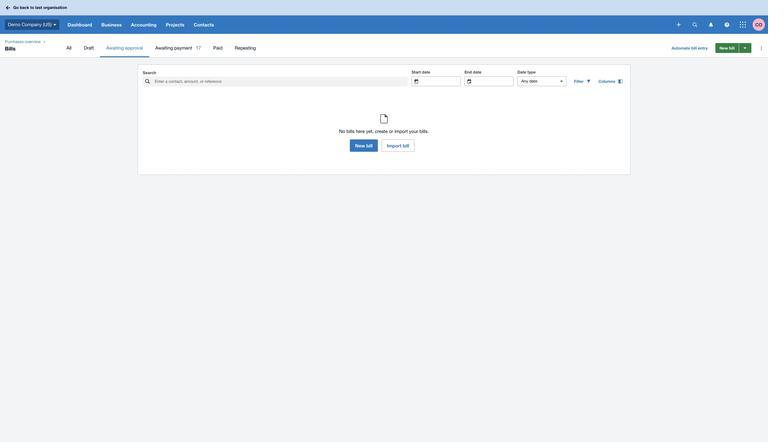 Task type: locate. For each thing, give the bounding box(es) containing it.
banner
[[0, 0, 769, 34]]

bill down 'yet,'
[[367, 143, 373, 148]]

0 vertical spatial new bill button
[[716, 43, 740, 53]]

0 horizontal spatial new
[[356, 143, 365, 148]]

all link
[[60, 39, 78, 57]]

start
[[412, 70, 421, 75]]

new bill button
[[716, 43, 740, 53], [350, 140, 378, 152]]

awaiting payment
[[155, 45, 192, 51]]

17
[[196, 45, 201, 51]]

1 vertical spatial new
[[356, 143, 365, 148]]

menu
[[60, 39, 664, 57]]

automate bill entry button
[[669, 43, 712, 53]]

demo
[[8, 22, 20, 27]]

Start date field
[[424, 77, 461, 86]]

awaiting left approval
[[106, 45, 124, 51]]

new inside 'bills' navigation
[[720, 46, 729, 51]]

date
[[422, 70, 431, 75], [474, 70, 482, 75]]

0 horizontal spatial new bill
[[356, 143, 373, 148]]

go back to last organisation
[[13, 5, 67, 10]]

1 horizontal spatial new bill
[[720, 46, 735, 51]]

co
[[756, 22, 763, 27]]

1 horizontal spatial awaiting
[[155, 45, 173, 51]]

1 vertical spatial new bill
[[356, 143, 373, 148]]

2 awaiting from the left
[[155, 45, 173, 51]]

date right end
[[474, 70, 482, 75]]

new bill inside 'bills' navigation
[[720, 46, 735, 51]]

Search field
[[154, 77, 408, 86]]

svg image
[[741, 22, 747, 28], [693, 22, 698, 27]]

import bill button
[[382, 140, 415, 152]]

all
[[67, 45, 72, 51]]

bill inside 'popup button'
[[692, 46, 698, 51]]

0 horizontal spatial new bill button
[[350, 140, 378, 152]]

1 horizontal spatial new
[[720, 46, 729, 51]]

purchases
[[5, 39, 24, 44]]

date for start date
[[422, 70, 431, 75]]

automate bill entry
[[672, 46, 708, 51]]

bill right import
[[403, 143, 410, 148]]

demo company (us)
[[8, 22, 52, 27]]

bill for import bill button
[[403, 143, 410, 148]]

new bill
[[720, 46, 735, 51], [356, 143, 373, 148]]

or
[[389, 129, 394, 134]]

new bill down here
[[356, 143, 373, 148]]

bill for the new bill button inside the 'bills' navigation
[[730, 46, 735, 51]]

filter
[[575, 79, 584, 84]]

new
[[720, 46, 729, 51], [356, 143, 365, 148]]

overview
[[25, 39, 41, 44]]

1 date from the left
[[422, 70, 431, 75]]

awaiting
[[106, 45, 124, 51], [155, 45, 173, 51]]

End date field
[[477, 77, 514, 86]]

2 date from the left
[[474, 70, 482, 75]]

svg image up automate bill entry
[[693, 22, 698, 27]]

0 horizontal spatial svg image
[[693, 22, 698, 27]]

1 horizontal spatial date
[[474, 70, 482, 75]]

new bill button right entry
[[716, 43, 740, 53]]

bill
[[692, 46, 698, 51], [730, 46, 735, 51], [367, 143, 373, 148], [403, 143, 410, 148]]

import bill
[[387, 143, 410, 148]]

menu containing all
[[60, 39, 664, 57]]

purchases overview
[[5, 39, 41, 44]]

contacts button
[[189, 15, 219, 34]]

new bill right entry
[[720, 46, 735, 51]]

demo company (us) button
[[0, 15, 63, 34]]

bill left entry
[[692, 46, 698, 51]]

date for end date
[[474, 70, 482, 75]]

date right start
[[422, 70, 431, 75]]

new right entry
[[720, 46, 729, 51]]

draft
[[84, 45, 94, 51]]

repeating link
[[229, 39, 262, 57]]

new bill for the bottommost the new bill button
[[356, 143, 373, 148]]

svg image left co
[[741, 22, 747, 28]]

svg image
[[6, 6, 10, 10], [710, 22, 714, 27], [725, 22, 730, 27], [678, 23, 681, 26], [53, 24, 56, 25]]

1 awaiting from the left
[[106, 45, 124, 51]]

new bill button down here
[[350, 140, 378, 152]]

business
[[101, 22, 122, 27]]

awaiting left payment
[[155, 45, 173, 51]]

type
[[528, 70, 536, 75]]

no
[[340, 129, 346, 134]]

new bill button inside 'bills' navigation
[[716, 43, 740, 53]]

yet,
[[367, 129, 374, 134]]

0 vertical spatial new
[[720, 46, 729, 51]]

end
[[465, 70, 472, 75]]

0 horizontal spatial awaiting
[[106, 45, 124, 51]]

bill inside button
[[403, 143, 410, 148]]

contacts
[[194, 22, 214, 27]]

0 horizontal spatial date
[[422, 70, 431, 75]]

bill right entry
[[730, 46, 735, 51]]

your
[[410, 129, 419, 134]]

new down here
[[356, 143, 365, 148]]

bill for the bottommost the new bill button
[[367, 143, 373, 148]]

1 horizontal spatial new bill button
[[716, 43, 740, 53]]

import
[[395, 129, 408, 134]]

(us)
[[43, 22, 52, 27]]

last
[[35, 5, 42, 10]]

bills.
[[420, 129, 429, 134]]

0 vertical spatial new bill
[[720, 46, 735, 51]]

co button
[[754, 15, 769, 34]]



Task type: describe. For each thing, give the bounding box(es) containing it.
date type
[[518, 70, 536, 75]]

start date
[[412, 70, 431, 75]]

dashboard
[[68, 22, 92, 27]]

purchases overview link
[[2, 39, 43, 45]]

automate
[[672, 46, 691, 51]]

new bill for the new bill button inside the 'bills' navigation
[[720, 46, 735, 51]]

company
[[22, 22, 42, 27]]

new for the new bill button inside the 'bills' navigation
[[720, 46, 729, 51]]

go
[[13, 5, 19, 10]]

Date type field
[[518, 77, 556, 86]]

awaiting approval link
[[100, 39, 149, 57]]

awaiting for awaiting payment
[[155, 45, 173, 51]]

date
[[518, 70, 527, 75]]

create
[[375, 129, 388, 134]]

columns button
[[595, 76, 627, 86]]

new for the bottommost the new bill button
[[356, 143, 365, 148]]

go back to last organisation link
[[4, 2, 71, 13]]

projects
[[166, 22, 185, 27]]

paid link
[[207, 39, 229, 57]]

no bills here yet, create or import your bills.
[[340, 129, 429, 134]]

awaiting for awaiting approval
[[106, 45, 124, 51]]

bills navigation
[[0, 34, 769, 57]]

1 vertical spatial new bill button
[[350, 140, 378, 152]]

repeating
[[235, 45, 256, 51]]

accounting
[[131, 22, 157, 27]]

svg image inside go back to last organisation link
[[6, 6, 10, 10]]

search
[[143, 70, 156, 75]]

accounting button
[[126, 15, 161, 34]]

projects button
[[161, 15, 189, 34]]

filter button
[[571, 76, 595, 86]]

paid
[[214, 45, 223, 51]]

import
[[387, 143, 402, 148]]

back
[[20, 5, 29, 10]]

1 horizontal spatial svg image
[[741, 22, 747, 28]]

to
[[30, 5, 34, 10]]

entry
[[699, 46, 708, 51]]

draft link
[[78, 39, 100, 57]]

approval
[[125, 45, 143, 51]]

here
[[356, 129, 365, 134]]

payment
[[174, 45, 192, 51]]

menu inside 'bills' navigation
[[60, 39, 664, 57]]

bills
[[347, 129, 355, 134]]

columns
[[599, 79, 616, 84]]

dashboard link
[[63, 15, 97, 34]]

bills
[[5, 45, 15, 52]]

banner containing co
[[0, 0, 769, 34]]

bill for automate bill entry 'popup button'
[[692, 46, 698, 51]]

end date
[[465, 70, 482, 75]]

business button
[[97, 15, 126, 34]]

svg image inside demo company (us) 'popup button'
[[53, 24, 56, 25]]

organisation
[[43, 5, 67, 10]]

overflow menu image
[[756, 42, 768, 54]]

awaiting approval
[[106, 45, 143, 51]]



Task type: vqa. For each thing, say whether or not it's contained in the screenshot.
REPEATING link
yes



